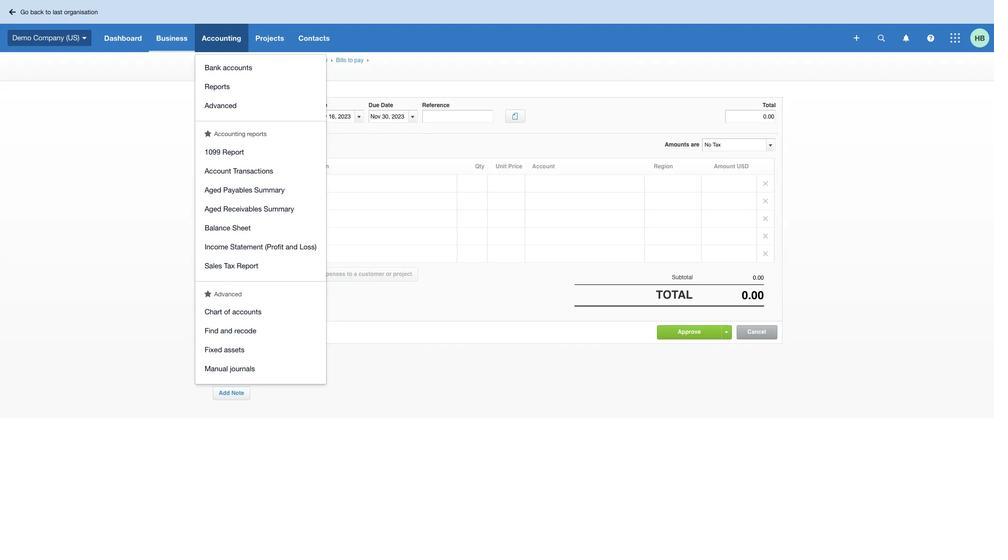 Task type: describe. For each thing, give the bounding box(es) containing it.
pay
[[355, 57, 364, 64]]

save
[[237, 328, 250, 335]]

company
[[33, 34, 64, 42]]

go back to last organisation
[[20, 8, 98, 15]]

balance
[[205, 224, 230, 232]]

summary for aged payables summary
[[254, 186, 285, 194]]

purchases
[[277, 57, 304, 64]]

aged for aged receivables summary
[[205, 205, 221, 213]]

manual
[[205, 365, 228, 373]]

chart of accounts link
[[195, 304, 326, 323]]

find and recode link
[[195, 323, 326, 341]]

to for last
[[46, 8, 51, 15]]

balance sheet
[[205, 224, 251, 232]]

approve link
[[658, 326, 722, 338]]

add for add a new line
[[231, 271, 242, 278]]

1 vertical spatial to
[[348, 57, 353, 64]]

expenses
[[320, 271, 346, 277]]

assign expenses to a customer or project
[[299, 271, 412, 277]]

accounts inside advanced group
[[232, 308, 262, 316]]

amount
[[714, 163, 736, 170]]

description
[[298, 163, 329, 170]]

history & notes
[[213, 372, 255, 379]]

account transactions
[[205, 167, 273, 175]]

find
[[205, 327, 219, 335]]

aged payables summary link
[[195, 181, 326, 200]]

aged for aged payables summary
[[205, 186, 221, 194]]

group containing bank accounts
[[195, 55, 326, 121]]

receivables
[[223, 205, 262, 213]]

1 horizontal spatial a
[[354, 271, 357, 277]]

cancel button
[[737, 326, 777, 339]]

dashboard link
[[97, 24, 149, 52]]

usd
[[737, 163, 749, 170]]

reports link
[[195, 78, 326, 97]]

accounting button
[[195, 24, 248, 52]]

bank accounts
[[205, 64, 252, 72]]

bills
[[336, 57, 347, 64]]

assign
[[299, 271, 318, 277]]

back
[[30, 8, 44, 15]]

favourites image
[[204, 130, 211, 137]]

2 delete line item image from the top
[[757, 210, 774, 227]]

income statement (profit and loss)
[[205, 243, 317, 251]]

loss)
[[300, 243, 317, 251]]

2 › from the left
[[367, 57, 369, 63]]

demo company (us) button
[[0, 24, 97, 52]]

add for add note
[[219, 390, 230, 396]]

sales tax report link
[[195, 257, 326, 276]]

2 date from the left
[[381, 102, 393, 109]]

new
[[249, 271, 260, 278]]

total
[[656, 288, 693, 302]]

due
[[369, 102, 380, 109]]

navigation containing dashboard
[[97, 24, 848, 384]]

balance sheet link
[[195, 219, 326, 238]]

sales tax report
[[205, 262, 258, 270]]

business
[[156, 34, 188, 42]]

chart
[[205, 308, 222, 316]]

of
[[224, 308, 230, 316]]

qty
[[475, 163, 485, 170]]

advanced link
[[195, 97, 326, 116]]

fixed
[[205, 346, 222, 354]]

amounts
[[665, 141, 690, 148]]

favourites image
[[204, 290, 211, 297]]

and inside advanced group
[[221, 327, 233, 335]]

accounting for accounting
[[202, 34, 241, 42]]

1 › from the left
[[331, 57, 333, 63]]

svg image inside demo company (us) popup button
[[82, 37, 87, 39]]

0 vertical spatial advanced
[[205, 101, 237, 110]]

chart of accounts
[[205, 308, 262, 316]]

or
[[386, 271, 392, 277]]

assets
[[224, 346, 245, 354]]

bills to pay link
[[336, 57, 364, 64]]

unit
[[496, 163, 507, 170]]

manual journals
[[205, 365, 255, 373]]

bank
[[205, 64, 221, 72]]

customer
[[359, 271, 384, 277]]

from
[[218, 102, 232, 109]]

aged receivables summary link
[[195, 200, 326, 219]]

demo
[[12, 34, 31, 42]]

journals
[[230, 365, 255, 373]]

income statement (profit and loss) link
[[195, 238, 326, 257]]

recode
[[235, 327, 257, 335]]

due date
[[369, 102, 393, 109]]

assign expenses to a customer or project link
[[293, 268, 418, 282]]

tax
[[224, 262, 235, 270]]

(profit
[[265, 243, 284, 251]]

account transactions link
[[195, 162, 326, 181]]

sheet
[[232, 224, 251, 232]]

history
[[213, 372, 232, 379]]

1 vertical spatial report
[[237, 262, 258, 270]]

purchases overview link
[[277, 57, 328, 64]]

accounting for accounting reports
[[214, 130, 245, 138]]



Task type: locate. For each thing, give the bounding box(es) containing it.
1 aged from the top
[[205, 186, 221, 194]]

1 delete line item image from the top
[[757, 175, 774, 192]]

hb
[[975, 33, 986, 42]]

statement
[[230, 243, 263, 251]]

0 horizontal spatial a
[[244, 271, 247, 278]]

go back to last organisation link
[[6, 5, 104, 19]]

banner containing hb
[[0, 0, 995, 384]]

aged receivables summary
[[205, 205, 294, 213]]

1 date from the left
[[315, 102, 328, 109]]

reports
[[247, 130, 267, 138]]

0 vertical spatial accounting
[[202, 34, 241, 42]]

advanced up of
[[214, 291, 242, 298]]

add note
[[219, 390, 244, 396]]

item
[[226, 163, 237, 170]]

amounts are
[[665, 141, 700, 148]]

to left pay
[[348, 57, 353, 64]]

are
[[691, 141, 700, 148]]

amount usd
[[714, 163, 749, 170]]

income
[[205, 243, 228, 251]]

to left last
[[46, 8, 51, 15]]

aged left the payables
[[205, 186, 221, 194]]

advanced group
[[195, 299, 326, 384]]

projects
[[256, 34, 284, 42]]

0 vertical spatial delete line item image
[[757, 175, 774, 192]]

dashboard
[[104, 34, 142, 42]]

1 vertical spatial aged
[[205, 205, 221, 213]]

0 vertical spatial summary
[[254, 186, 285, 194]]

add down "sales tax report"
[[231, 271, 242, 278]]

1 horizontal spatial date
[[381, 102, 393, 109]]

0 vertical spatial and
[[286, 243, 298, 251]]

report
[[223, 148, 244, 156], [237, 262, 258, 270]]

to
[[46, 8, 51, 15], [348, 57, 353, 64], [347, 271, 353, 277]]

a
[[354, 271, 357, 277], [244, 271, 247, 278]]

group
[[195, 55, 326, 121]]

0 vertical spatial aged
[[205, 186, 221, 194]]

accounting reports
[[214, 130, 267, 138]]

0 horizontal spatial account
[[205, 167, 231, 175]]

None text field
[[218, 110, 310, 123], [693, 289, 764, 302], [218, 110, 310, 123], [693, 289, 764, 302]]

Reference text field
[[422, 110, 494, 123]]

price
[[509, 163, 522, 170]]

0 horizontal spatial and
[[221, 327, 233, 335]]

and right find
[[221, 327, 233, 335]]

accounts up recode
[[232, 308, 262, 316]]

accounting inside popup button
[[202, 34, 241, 42]]

summary down aged payables summary link
[[264, 205, 294, 213]]

1 vertical spatial delete line item image
[[757, 210, 774, 227]]

3 delete line item image from the top
[[757, 245, 774, 262]]

advanced down reports
[[205, 101, 237, 110]]

go
[[20, 8, 29, 15]]

add a new line
[[231, 271, 271, 278]]

0 horizontal spatial ›
[[331, 57, 333, 63]]

1 vertical spatial summary
[[264, 205, 294, 213]]

list box
[[195, 55, 326, 384]]

2 vertical spatial delete line item image
[[757, 245, 774, 262]]

hb button
[[971, 24, 995, 52]]

›
[[331, 57, 333, 63], [367, 57, 369, 63]]

accounting up bank accounts
[[202, 34, 241, 42]]

more save options... image
[[272, 331, 276, 333]]

aged payables summary
[[205, 186, 285, 194]]

more add line options... image
[[280, 274, 283, 276]]

sales
[[205, 262, 222, 270]]

add note link
[[213, 386, 250, 400]]

note
[[232, 390, 244, 396]]

and left loss)
[[286, 243, 298, 251]]

Total text field
[[725, 110, 776, 123]]

summary down account transactions link
[[254, 186, 285, 194]]

date up the due date text field
[[381, 102, 393, 109]]

1 delete line item image from the top
[[757, 193, 774, 210]]

purchases overview › bills to pay ›
[[277, 57, 371, 64]]

2 delete line item image from the top
[[757, 228, 774, 245]]

› left bills
[[331, 57, 333, 63]]

bank accounts link
[[195, 59, 326, 78]]

1 vertical spatial add
[[219, 390, 230, 396]]

aged up balance
[[205, 205, 221, 213]]

account for account
[[532, 163, 555, 170]]

2 vertical spatial to
[[347, 271, 353, 277]]

contacts button
[[291, 24, 337, 52]]

delete line item image
[[757, 175, 774, 192], [757, 210, 774, 227], [757, 245, 774, 262]]

reports
[[205, 83, 230, 91]]

find and recode
[[205, 327, 257, 335]]

(us)
[[66, 34, 80, 42]]

a left the customer
[[354, 271, 357, 277]]

line
[[261, 271, 271, 278]]

1099 report link
[[195, 143, 326, 162]]

&
[[234, 372, 238, 379]]

0 horizontal spatial date
[[315, 102, 328, 109]]

0 horizontal spatial svg image
[[82, 37, 87, 39]]

business button
[[149, 24, 195, 52]]

advanced
[[205, 101, 237, 110], [214, 291, 242, 298]]

aged
[[205, 186, 221, 194], [205, 205, 221, 213]]

summary inside aged receivables summary link
[[264, 205, 294, 213]]

add
[[231, 271, 242, 278], [219, 390, 230, 396]]

organisation
[[64, 8, 98, 15]]

delete line item image
[[757, 193, 774, 210], [757, 228, 774, 245]]

1 vertical spatial delete line item image
[[757, 228, 774, 245]]

total
[[763, 102, 776, 109]]

overview
[[305, 57, 328, 64]]

and
[[286, 243, 298, 251], [221, 327, 233, 335]]

2 aged from the top
[[205, 205, 221, 213]]

1 vertical spatial accounting
[[214, 130, 245, 138]]

date
[[315, 102, 328, 109], [381, 102, 393, 109]]

last
[[53, 8, 62, 15]]

0 vertical spatial delete line item image
[[757, 193, 774, 210]]

subtotal
[[672, 274, 693, 281]]

reference
[[422, 102, 450, 109]]

a left new
[[244, 271, 247, 278]]

report up the add a new line
[[237, 262, 258, 270]]

to for a
[[347, 271, 353, 277]]

accounts right bank
[[223, 64, 252, 72]]

notes
[[240, 372, 255, 379]]

manual journals link
[[195, 360, 326, 379]]

1 horizontal spatial ›
[[367, 57, 369, 63]]

list box inside navigation
[[195, 55, 326, 384]]

account down 1099
[[205, 167, 231, 175]]

more approve options... image
[[725, 331, 729, 333]]

0 vertical spatial to
[[46, 8, 51, 15]]

navigation
[[97, 24, 848, 384]]

0 horizontal spatial add
[[219, 390, 230, 396]]

Due Date text field
[[369, 111, 409, 122]]

1 vertical spatial advanced
[[214, 291, 242, 298]]

1 horizontal spatial and
[[286, 243, 298, 251]]

banner
[[0, 0, 995, 384]]

date up date text box
[[315, 102, 328, 109]]

payables
[[223, 186, 252, 194]]

fixed assets
[[205, 346, 245, 354]]

account for account transactions
[[205, 167, 231, 175]]

1 vertical spatial and
[[221, 327, 233, 335]]

reports group
[[195, 139, 326, 281]]

› right pay
[[367, 57, 369, 63]]

demo company (us)
[[12, 34, 80, 42]]

svg image inside "go back to last organisation" link
[[9, 9, 16, 15]]

summary for aged receivables summary
[[264, 205, 294, 213]]

save link
[[218, 326, 269, 338]]

accounting up 1099 report
[[214, 130, 245, 138]]

cancel
[[748, 328, 767, 335]]

add a new line link
[[226, 268, 277, 281]]

list box containing bank accounts
[[195, 55, 326, 384]]

1 horizontal spatial svg image
[[903, 34, 909, 42]]

0 vertical spatial report
[[223, 148, 244, 156]]

summary inside aged payables summary link
[[254, 186, 285, 194]]

and inside reports group
[[286, 243, 298, 251]]

fixed assets link
[[195, 341, 326, 360]]

project
[[393, 271, 412, 277]]

report up "item"
[[223, 148, 244, 156]]

1099 report
[[205, 148, 244, 156]]

1099
[[205, 148, 221, 156]]

approve
[[678, 328, 701, 335]]

account right price
[[532, 163, 555, 170]]

to right expenses
[[347, 271, 353, 277]]

transactions
[[233, 167, 273, 175]]

1 horizontal spatial add
[[231, 271, 242, 278]]

0 vertical spatial accounts
[[223, 64, 252, 72]]

1 horizontal spatial account
[[532, 163, 555, 170]]

account inside reports group
[[205, 167, 231, 175]]

Date text field
[[316, 111, 355, 122]]

svg image
[[9, 9, 16, 15], [951, 33, 960, 43], [878, 34, 885, 42], [927, 34, 935, 42], [854, 35, 860, 41]]

svg image
[[903, 34, 909, 42], [82, 37, 87, 39]]

1 vertical spatial accounts
[[232, 308, 262, 316]]

add left 'note'
[[219, 390, 230, 396]]

None text field
[[218, 139, 282, 151], [703, 139, 766, 151], [693, 275, 764, 281], [218, 139, 282, 151], [703, 139, 766, 151], [693, 275, 764, 281]]

0 vertical spatial add
[[231, 271, 242, 278]]

accounting
[[202, 34, 241, 42], [214, 130, 245, 138]]



Task type: vqa. For each thing, say whether or not it's contained in the screenshot.
Reports link
yes



